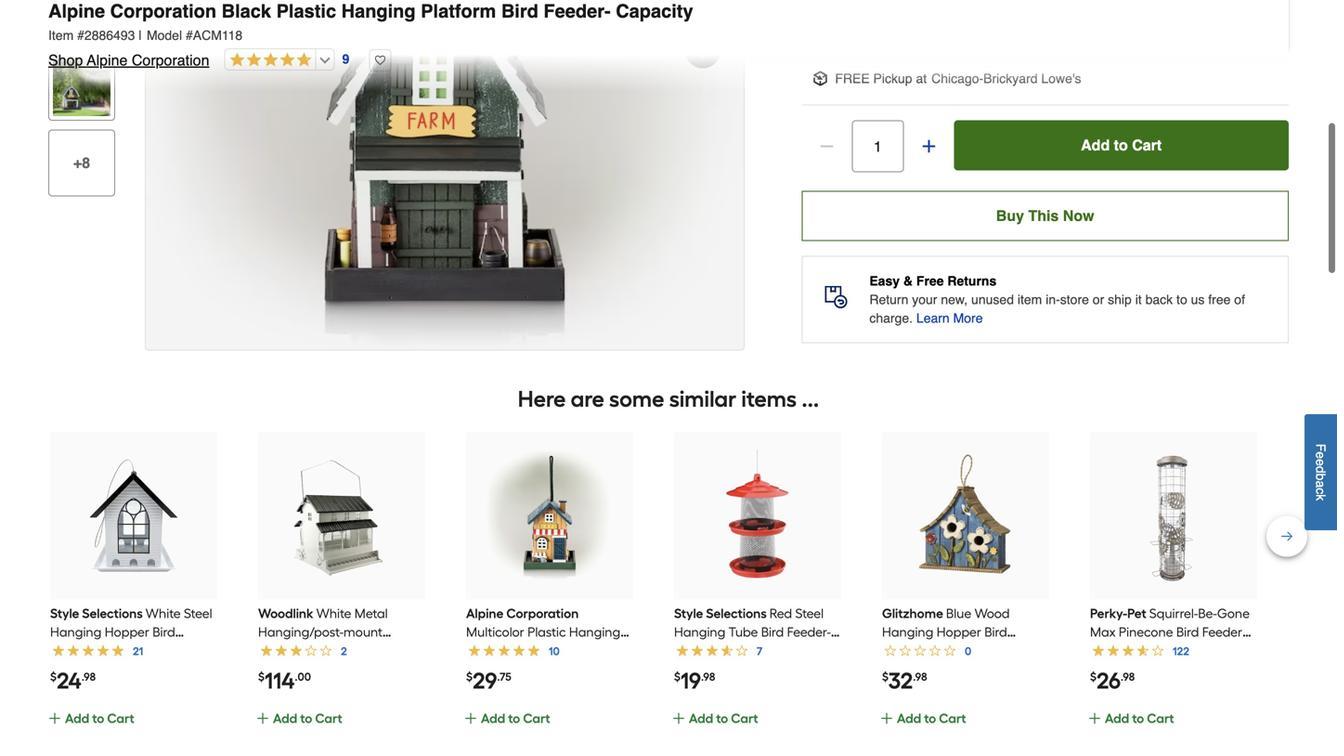 Task type: locate. For each thing, give the bounding box(es) containing it.
capacity down wood
[[955, 643, 1010, 659]]

2 steel from the left
[[796, 606, 824, 622]]

selections up tube
[[706, 606, 767, 622]]

add to cart inside 24 list item
[[65, 711, 134, 727]]

$ inside $ 19 .98
[[675, 670, 681, 684]]

add inside 32 list item
[[898, 711, 922, 727]]

capacity inside blue wood hanging hopper bird feeder- 3-lb capacity
[[955, 643, 1010, 659]]

acm118
[[193, 28, 243, 43]]

1 horizontal spatial style
[[675, 606, 704, 622]]

plus image down 26
[[1088, 711, 1103, 726]]

1 # from the left
[[77, 28, 84, 43]]

now
[[1064, 207, 1095, 224]]

0 horizontal spatial #
[[77, 28, 84, 43]]

add down $ 24 .98
[[65, 711, 89, 727]]

alpine corporation multicolor plastic hanging platform bird feeder- capacity image
[[483, 449, 617, 583]]

platform
[[421, 0, 496, 22], [466, 643, 517, 659]]

plus image down 29
[[464, 711, 478, 726]]

2 .98 from the left
[[702, 670, 716, 684]]

cart inside 24 list item
[[107, 711, 134, 727]]

feeder- inside white steel hanging hopper bird feeder- 5-lb capacity
[[50, 643, 94, 659]]

capacity inside red steel hanging tube bird feeder- 1.3-lb capacity
[[707, 643, 762, 659]]

multicolor
[[466, 624, 525, 640]]

32 list item
[[880, 433, 1050, 749]]

plus image inside 19 list item
[[672, 711, 687, 726]]

1 style from the left
[[50, 606, 79, 622]]

$ down glitzhome
[[883, 670, 889, 684]]

easy & free returns return your new, unused item in-store or ship it back to us free of charge.
[[870, 274, 1246, 326]]

3 add to cart link from the left
[[464, 709, 630, 749]]

hanging inside red steel hanging tube bird feeder- 1.3-lb capacity
[[675, 624, 726, 640]]

corporation inside 'alpine corporation black plastic hanging platform bird feeder- capacity item # 2886493 | model # acm118'
[[110, 0, 217, 22]]

unused
[[972, 292, 1015, 307]]

0 horizontal spatial plus image
[[47, 711, 62, 726]]

$ down white steel hanging hopper bird feeder- 5-lb capacity
[[50, 670, 57, 684]]

add inside 29 list item
[[481, 711, 506, 727]]

plastic
[[277, 0, 336, 22], [528, 624, 566, 640]]

style up 24
[[50, 606, 79, 622]]

2 add to cart link from the left
[[256, 709, 422, 749]]

2 plus image from the left
[[256, 711, 270, 726]]

add to cart link down $ 26 .98
[[1088, 709, 1254, 749]]

1 style selections from the left
[[50, 606, 143, 622]]

capacity
[[616, 0, 694, 22], [122, 643, 177, 659], [707, 643, 762, 659], [955, 643, 1010, 659], [466, 662, 521, 677]]

of
[[1235, 292, 1246, 307]]

lb for 19
[[693, 643, 704, 659]]

2 style selections from the left
[[675, 606, 767, 622]]

back
[[1146, 292, 1174, 307]]

style inside 24 list item
[[50, 606, 79, 622]]

add to cart link down .00 at the bottom of the page
[[256, 709, 422, 749]]

bird
[[502, 0, 539, 22], [153, 624, 175, 640], [762, 624, 784, 640], [985, 624, 1008, 640], [521, 643, 543, 659]]

plastic right multicolor
[[528, 624, 566, 640]]

add inside 114 list item
[[273, 711, 297, 727]]

add to cart up now
[[1082, 137, 1163, 154]]

2 vertical spatial corporation
[[507, 606, 579, 622]]

hopper up 5-
[[105, 624, 149, 640]]

plus image down 32
[[880, 711, 895, 726]]

$ inside $ 29 .75
[[466, 670, 473, 684]]

1 vertical spatial platform
[[466, 643, 517, 659]]

add up now
[[1082, 137, 1111, 154]]

to for 29
[[508, 711, 521, 727]]

style inside 19 list item
[[675, 606, 704, 622]]

cart for 114
[[315, 711, 343, 727]]

3 plus image from the left
[[880, 711, 895, 726]]

0 horizontal spatial selections
[[82, 606, 143, 622]]

steel right the 'white'
[[184, 606, 212, 622]]

cart inside 29 list item
[[523, 711, 551, 727]]

add for 19
[[689, 711, 714, 727]]

29
[[473, 668, 497, 695]]

style selections for 19
[[675, 606, 767, 622]]

cart
[[1133, 137, 1163, 154], [107, 711, 134, 727], [315, 711, 343, 727], [523, 711, 551, 727], [732, 711, 759, 727], [940, 711, 967, 727], [1148, 711, 1175, 727]]

add to cart button
[[955, 120, 1290, 171]]

3 $ from the left
[[466, 670, 473, 684]]

black
[[222, 0, 271, 22]]

to inside 29 list item
[[508, 711, 521, 727]]

cart inside 32 list item
[[940, 711, 967, 727]]

white
[[146, 606, 181, 622]]

add to cart down $ 24 .98
[[65, 711, 134, 727]]

2 $ from the left
[[258, 670, 265, 684]]

lb inside blue wood hanging hopper bird feeder- 3-lb capacity
[[941, 643, 952, 659]]

bird inside red steel hanging tube bird feeder- 1.3-lb capacity
[[762, 624, 784, 640]]

style selections inside 24 list item
[[50, 606, 143, 622]]

1 selections from the left
[[82, 606, 143, 622]]

capacity down the 'white'
[[122, 643, 177, 659]]

plus image inside 26 list item
[[1088, 711, 1103, 726]]

feeder- inside red steel hanging tube bird feeder- 1.3-lb capacity
[[788, 624, 831, 640]]

$ inside $ 32 .98
[[883, 670, 889, 684]]

0 vertical spatial plastic
[[277, 0, 336, 22]]

corporation for alpine corporation
[[507, 606, 579, 622]]

style selections
[[50, 606, 143, 622], [675, 606, 767, 622]]

add to cart down $ 19 .98
[[689, 711, 759, 727]]

selections inside 19 list item
[[706, 606, 767, 622]]

$ for 32
[[883, 670, 889, 684]]

add to cart link down $ 32 .98
[[880, 709, 1046, 749]]

6 $ from the left
[[1091, 670, 1097, 684]]

0 vertical spatial platform
[[421, 0, 496, 22]]

$ down 1.3-
[[675, 670, 681, 684]]

4 .98 from the left
[[1121, 670, 1136, 684]]

corporation for alpine corporation black plastic hanging platform bird feeder- capacity
[[110, 0, 217, 22]]

f e e d b a c k button
[[1305, 414, 1338, 530]]

1 horizontal spatial plastic
[[528, 624, 566, 640]]

style selections up tube
[[675, 606, 767, 622]]

$ inside $ 26 .98
[[1091, 670, 1097, 684]]

plus image down 114
[[256, 711, 270, 726]]

item
[[1018, 292, 1043, 307]]

cart for 19
[[732, 711, 759, 727]]

4 add to cart link from the left
[[672, 709, 838, 749]]

add to cart link for 24
[[47, 709, 214, 749]]

1 horizontal spatial #
[[186, 28, 193, 43]]

plus image down 19
[[672, 711, 687, 726]]

1 $ from the left
[[50, 670, 57, 684]]

lb inside red steel hanging tube bird feeder- 1.3-lb capacity
[[693, 643, 704, 659]]

5 add to cart link from the left
[[880, 709, 1046, 749]]

.00
[[295, 670, 311, 684]]

add to cart link inside 26 list item
[[1088, 709, 1254, 749]]

corporation
[[110, 0, 217, 22], [132, 52, 209, 69], [507, 606, 579, 622]]

option group
[[795, 0, 1297, 60]]

learn more
[[917, 311, 984, 326]]

add to cart link down $ 24 .98
[[47, 709, 214, 749]]

steel inside red steel hanging tube bird feeder- 1.3-lb capacity
[[796, 606, 824, 622]]

cart inside button
[[1133, 137, 1163, 154]]

woodlink
[[258, 606, 314, 622]]

add to cart link inside 29 list item
[[464, 709, 630, 749]]

.98 inside $ 32 .98
[[914, 670, 928, 684]]

bird inside white steel hanging hopper bird feeder- 5-lb capacity
[[153, 624, 175, 640]]

steel right red
[[796, 606, 824, 622]]

selections up 5-
[[82, 606, 143, 622]]

0 horizontal spatial plastic
[[277, 0, 336, 22]]

2 hopper from the left
[[937, 624, 982, 640]]

.98 for 32
[[914, 670, 928, 684]]

b
[[1314, 473, 1329, 481]]

$ down perky-
[[1091, 670, 1097, 684]]

26
[[1097, 668, 1121, 695]]

add to cart inside 114 list item
[[273, 711, 343, 727]]

free
[[836, 71, 870, 86]]

selections for 24
[[82, 606, 143, 622]]

plastic right black
[[277, 0, 336, 22]]

plastic for black
[[277, 0, 336, 22]]

add down $ 19 .98
[[689, 711, 714, 727]]

free
[[917, 274, 944, 289]]

feeder-
[[544, 0, 611, 22], [788, 624, 831, 640], [50, 643, 94, 659], [546, 643, 590, 659], [883, 643, 927, 659]]

to inside 19 list item
[[717, 711, 729, 727]]

hanging inside blue wood hanging hopper bird feeder- 3-lb capacity
[[883, 624, 934, 640]]

item
[[48, 28, 74, 43]]

$
[[50, 670, 57, 684], [258, 670, 265, 684], [466, 670, 473, 684], [675, 670, 681, 684], [883, 670, 889, 684], [1091, 670, 1097, 684]]

items
[[742, 386, 797, 413]]

feeder- inside "alpine corporation multicolor plastic hanging platform bird feeder- capacity"
[[546, 643, 590, 659]]

1 horizontal spatial selections
[[706, 606, 767, 622]]

0 vertical spatial alpine
[[48, 0, 105, 22]]

to for 24
[[92, 711, 104, 727]]

item number 2 8 8 6 4 9 3 and model number a c m 1 1 8 element
[[48, 26, 1290, 45]]

add to cart link down $ 19 .98
[[672, 709, 838, 749]]

in-
[[1046, 292, 1061, 307]]

1 lb from the left
[[108, 643, 119, 659]]

plus image for 114
[[256, 711, 270, 726]]

3 lb from the left
[[941, 643, 952, 659]]

.98 down pet
[[1121, 670, 1136, 684]]

style up 1.3-
[[675, 606, 704, 622]]

capacity up the item number 2 8 8 6 4 9 3 and model number a c m 1 1 8 element
[[616, 0, 694, 22]]

$ inside $ 114 .00
[[258, 670, 265, 684]]

add for 24
[[65, 711, 89, 727]]

bird inside 'alpine corporation black plastic hanging platform bird feeder- capacity item # 2886493 | model # acm118'
[[502, 0, 539, 22]]

...
[[802, 386, 820, 413]]

bird inside "alpine corporation multicolor plastic hanging platform bird feeder- capacity"
[[521, 643, 543, 659]]

1 hopper from the left
[[105, 624, 149, 640]]

add to cart inside 32 list item
[[898, 711, 967, 727]]

alpine up item
[[48, 0, 105, 22]]

add down $ 29 .75 at the bottom of the page
[[481, 711, 506, 727]]

lb
[[108, 643, 119, 659], [693, 643, 704, 659], [941, 643, 952, 659]]

to for 32
[[925, 711, 937, 727]]

plus image inside 114 list item
[[256, 711, 270, 726]]

0 vertical spatial corporation
[[110, 0, 217, 22]]

plus image down 24
[[47, 711, 62, 726]]

add to cart link inside 24 list item
[[47, 709, 214, 749]]

style selections red steel hanging tube bird feeder- 1.3-lb capacity image
[[691, 449, 825, 583]]

#
[[77, 28, 84, 43], [186, 28, 193, 43]]

platform inside "alpine corporation multicolor plastic hanging platform bird feeder- capacity"
[[466, 643, 517, 659]]

add to cart link for 19
[[672, 709, 838, 749]]

style selections up 5-
[[50, 606, 143, 622]]

alpine
[[48, 0, 105, 22], [87, 52, 128, 69], [466, 606, 504, 622]]

to for 26
[[1133, 711, 1145, 727]]

2 lb from the left
[[693, 643, 704, 659]]

$ left .75
[[466, 670, 473, 684]]

platform inside 'alpine corporation black plastic hanging platform bird feeder- capacity item # 2886493 | model # acm118'
[[421, 0, 496, 22]]

.98 down white steel hanging hopper bird feeder- 5-lb capacity
[[82, 670, 96, 684]]

1 plus image from the left
[[47, 711, 62, 726]]

plastic inside 'alpine corporation black plastic hanging platform bird feeder- capacity item # 2886493 | model # acm118'
[[277, 0, 336, 22]]

.98 inside $ 24 .98
[[82, 670, 96, 684]]

.98 for 19
[[702, 670, 716, 684]]

.98
[[82, 670, 96, 684], [702, 670, 716, 684], [914, 670, 928, 684], [1121, 670, 1136, 684]]

1 e from the top
[[1314, 452, 1329, 459]]

add inside 26 list item
[[1106, 711, 1130, 727]]

+8 button
[[48, 130, 115, 197]]

add to cart link inside 32 list item
[[880, 709, 1046, 749]]

e up d
[[1314, 452, 1329, 459]]

plus image for 24
[[47, 711, 62, 726]]

new,
[[942, 292, 968, 307]]

.75
[[497, 670, 512, 684]]

.98 down red steel hanging tube bird feeder- 1.3-lb capacity
[[702, 670, 716, 684]]

.98 inside $ 19 .98
[[702, 670, 716, 684]]

.98 for 24
[[82, 670, 96, 684]]

plus image
[[47, 711, 62, 726], [256, 711, 270, 726], [880, 711, 895, 726]]

learn more link
[[917, 309, 984, 328]]

platform for black
[[421, 0, 496, 22]]

add to cart inside 26 list item
[[1106, 711, 1175, 727]]

free
[[1209, 292, 1232, 307]]

style for 24
[[50, 606, 79, 622]]

1 horizontal spatial hopper
[[937, 624, 982, 640]]

3 .98 from the left
[[914, 670, 928, 684]]

hopper
[[105, 624, 149, 640], [937, 624, 982, 640]]

add inside 24 list item
[[65, 711, 89, 727]]

corporation up multicolor
[[507, 606, 579, 622]]

selections
[[82, 606, 143, 622], [706, 606, 767, 622]]

add to cart link
[[47, 709, 214, 749], [256, 709, 422, 749], [464, 709, 630, 749], [672, 709, 838, 749], [880, 709, 1046, 749], [1088, 709, 1254, 749]]

add to cart down $ 26 .98
[[1106, 711, 1175, 727]]

.98 down blue wood hanging hopper bird feeder- 3-lb capacity
[[914, 670, 928, 684]]

hanging
[[342, 0, 416, 22], [50, 624, 102, 640], [569, 624, 621, 640], [675, 624, 726, 640], [883, 624, 934, 640]]

to
[[1115, 137, 1129, 154], [1177, 292, 1188, 307], [92, 711, 104, 727], [300, 711, 312, 727], [508, 711, 521, 727], [717, 711, 729, 727], [925, 711, 937, 727], [1133, 711, 1145, 727]]

steel
[[184, 606, 212, 622], [796, 606, 824, 622]]

capacity inside white steel hanging hopper bird feeder- 5-lb capacity
[[122, 643, 177, 659]]

2 vertical spatial alpine
[[466, 606, 504, 622]]

add for 29
[[481, 711, 506, 727]]

bird for 24
[[153, 624, 175, 640]]

e up b on the bottom right of the page
[[1314, 459, 1329, 466]]

24
[[57, 668, 82, 695]]

0 horizontal spatial steel
[[184, 606, 212, 622]]

add to cart inside 29 list item
[[481, 711, 551, 727]]

0 horizontal spatial lb
[[108, 643, 119, 659]]

alpine inside "alpine corporation multicolor plastic hanging platform bird feeder- capacity"
[[466, 606, 504, 622]]

add to cart down .75
[[481, 711, 551, 727]]

add to cart
[[1082, 137, 1163, 154], [65, 711, 134, 727], [273, 711, 343, 727], [481, 711, 551, 727], [689, 711, 759, 727], [898, 711, 967, 727], [1106, 711, 1175, 727]]

$ left .00 at the bottom of the page
[[258, 670, 265, 684]]

style selections inside 19 list item
[[675, 606, 767, 622]]

add to cart down .00 at the bottom of the page
[[273, 711, 343, 727]]

f e e d b a c k
[[1314, 444, 1329, 501]]

hanging inside white steel hanging hopper bird feeder- 5-lb capacity
[[50, 624, 102, 640]]

add to cart for 24
[[65, 711, 134, 727]]

4.7 stars image
[[225, 52, 312, 69]]

cart inside 19 list item
[[732, 711, 759, 727]]

e
[[1314, 452, 1329, 459], [1314, 459, 1329, 466]]

2 horizontal spatial plus image
[[880, 711, 895, 726]]

capacity for 19
[[707, 643, 762, 659]]

2 horizontal spatial lb
[[941, 643, 952, 659]]

hopper inside blue wood hanging hopper bird feeder- 3-lb capacity
[[937, 624, 982, 640]]

to inside 114 list item
[[300, 711, 312, 727]]

hanging for 24
[[50, 624, 102, 640]]

feeder- inside blue wood hanging hopper bird feeder- 3-lb capacity
[[883, 643, 927, 659]]

alpine up multicolor
[[466, 606, 504, 622]]

add down $ 26 .98
[[1106, 711, 1130, 727]]

hanging inside 'alpine corporation black plastic hanging platform bird feeder- capacity item # 2886493 | model # acm118'
[[342, 0, 416, 22]]

plus image inside 32 list item
[[880, 711, 895, 726]]

add down $ 114 .00
[[273, 711, 297, 727]]

hopper down blue
[[937, 624, 982, 640]]

add to cart inside button
[[1082, 137, 1163, 154]]

5 $ from the left
[[883, 670, 889, 684]]

feeder- for 19
[[788, 624, 831, 640]]

add inside 19 list item
[[689, 711, 714, 727]]

corporation inside "alpine corporation multicolor plastic hanging platform bird feeder- capacity"
[[507, 606, 579, 622]]

alpine inside 'alpine corporation black plastic hanging platform bird feeder- capacity item # 2886493 | model # acm118'
[[48, 0, 105, 22]]

lb for 32
[[941, 643, 952, 659]]

add to cart link down .75
[[464, 709, 630, 749]]

us
[[1192, 292, 1205, 307]]

6 add to cart link from the left
[[1088, 709, 1254, 749]]

or
[[1093, 292, 1105, 307]]

add to cart down $ 32 .98
[[898, 711, 967, 727]]

2 style from the left
[[675, 606, 704, 622]]

hopper inside white steel hanging hopper bird feeder- 5-lb capacity
[[105, 624, 149, 640]]

0 horizontal spatial style
[[50, 606, 79, 622]]

hopper for 32
[[937, 624, 982, 640]]

alpine down 2886493
[[87, 52, 128, 69]]

add to cart for 19
[[689, 711, 759, 727]]

4 $ from the left
[[675, 670, 681, 684]]

capacity inside "alpine corporation multicolor plastic hanging platform bird feeder- capacity"
[[466, 662, 521, 677]]

easy
[[870, 274, 900, 289]]

glitzhome blue wood hanging hopper bird feeder- 3-lb capacity image
[[899, 449, 1033, 583]]

lb inside white steel hanging hopper bird feeder- 5-lb capacity
[[108, 643, 119, 659]]

# right model
[[186, 28, 193, 43]]

19
[[681, 668, 702, 695]]

plus image inside 24 list item
[[47, 711, 62, 726]]

style
[[50, 606, 79, 622], [675, 606, 704, 622]]

1 add to cart link from the left
[[47, 709, 214, 749]]

add to cart for 29
[[481, 711, 551, 727]]

cart inside 114 list item
[[315, 711, 343, 727]]

plus image for 26
[[1088, 711, 1103, 726]]

# right item
[[77, 28, 84, 43]]

0 horizontal spatial hopper
[[105, 624, 149, 640]]

cart inside 26 list item
[[1148, 711, 1175, 727]]

1 horizontal spatial plus image
[[256, 711, 270, 726]]

5-
[[97, 643, 108, 659]]

add down $ 32 .98
[[898, 711, 922, 727]]

buy this now button
[[802, 191, 1290, 241]]

store
[[1061, 292, 1090, 307]]

return
[[870, 292, 909, 307]]

feeder- inside 'alpine corporation black plastic hanging platform bird feeder- capacity item # 2886493 | model # acm118'
[[544, 0, 611, 22]]

add to cart link for 114
[[256, 709, 422, 749]]

to inside 26 list item
[[1133, 711, 1145, 727]]

$ for 29
[[466, 670, 473, 684]]

plus image
[[920, 137, 939, 156], [464, 711, 478, 726], [672, 711, 687, 726], [1088, 711, 1103, 726]]

steel inside white steel hanging hopper bird feeder- 5-lb capacity
[[184, 606, 212, 622]]

1 horizontal spatial steel
[[796, 606, 824, 622]]

to inside 32 list item
[[925, 711, 937, 727]]

1 horizontal spatial lb
[[693, 643, 704, 659]]

plastic inside "alpine corporation multicolor plastic hanging platform bird feeder- capacity"
[[528, 624, 566, 640]]

add to cart link inside 19 list item
[[672, 709, 838, 749]]

pickup
[[874, 71, 913, 86]]

19 list item
[[672, 433, 842, 749]]

add to cart inside 19 list item
[[689, 711, 759, 727]]

to inside 24 list item
[[92, 711, 104, 727]]

alpine corporation black plastic hanging platform bird feeder- capacity item # 2886493 | model # acm118
[[48, 0, 694, 43]]

1 steel from the left
[[184, 606, 212, 622]]

bird inside blue wood hanging hopper bird feeder- 3-lb capacity
[[985, 624, 1008, 640]]

$ inside $ 24 .98
[[50, 670, 57, 684]]

capacity down multicolor
[[466, 662, 521, 677]]

corporation down model
[[132, 52, 209, 69]]

1 horizontal spatial style selections
[[675, 606, 767, 622]]

selections inside 24 list item
[[82, 606, 143, 622]]

1 .98 from the left
[[82, 670, 96, 684]]

hopper for 24
[[105, 624, 149, 640]]

perky-pet
[[1091, 606, 1147, 622]]

alpine corporation multicolor plastic hanging platform bird feeder- capacity
[[466, 606, 621, 677]]

2886493
[[84, 28, 135, 43]]

here are some similar items ... heading
[[48, 381, 1290, 418]]

2 selections from the left
[[706, 606, 767, 622]]

1 vertical spatial plastic
[[528, 624, 566, 640]]

tube
[[729, 624, 759, 640]]

.98 inside $ 26 .98
[[1121, 670, 1136, 684]]

feeder- for 24
[[50, 643, 94, 659]]

0 horizontal spatial style selections
[[50, 606, 143, 622]]

capacity down tube
[[707, 643, 762, 659]]

to for 19
[[717, 711, 729, 727]]

corporation up model
[[110, 0, 217, 22]]



Task type: describe. For each thing, give the bounding box(es) containing it.
ship
[[1109, 292, 1132, 307]]

feeder- for 32
[[883, 643, 927, 659]]

charge.
[[870, 311, 913, 326]]

your
[[913, 292, 938, 307]]

add to cart for 26
[[1106, 711, 1175, 727]]

plus image for 29
[[464, 711, 478, 726]]

2 e from the top
[[1314, 459, 1329, 466]]

$ 24 .98
[[50, 668, 96, 695]]

it
[[1136, 292, 1143, 307]]

|
[[139, 28, 142, 43]]

plus image for 32
[[880, 711, 895, 726]]

bird for 32
[[985, 624, 1008, 640]]

pet
[[1128, 606, 1147, 622]]

to for 114
[[300, 711, 312, 727]]

blue wood hanging hopper bird feeder- 3-lb capacity
[[883, 606, 1010, 659]]

alpine corporation  #acm118 image
[[146, 0, 744, 350]]

add for 32
[[898, 711, 922, 727]]

add inside add to cart button
[[1082, 137, 1111, 154]]

some
[[610, 386, 665, 413]]

shop
[[48, 52, 83, 69]]

title image
[[53, 0, 111, 40]]

lb for 24
[[108, 643, 119, 659]]

alpine for alpine corporation
[[466, 606, 504, 622]]

style selections white steel hanging hopper bird feeder- 5-lb capacity image
[[67, 449, 201, 583]]

red steel hanging tube bird feeder- 1.3-lb capacity
[[675, 606, 831, 659]]

brickyard
[[984, 71, 1038, 86]]

1 vertical spatial alpine
[[87, 52, 128, 69]]

this
[[1029, 207, 1060, 224]]

arrow right image
[[692, 40, 715, 62]]

steel for 24
[[184, 606, 212, 622]]

shop alpine corporation
[[48, 52, 209, 69]]

steel for 19
[[796, 606, 824, 622]]

chicago-
[[932, 71, 984, 86]]

cart for 32
[[940, 711, 967, 727]]

&
[[904, 274, 913, 289]]

114 list item
[[256, 433, 426, 749]]

plus image right stepper number input field with increment and decrement buttons number field
[[920, 137, 939, 156]]

cart for 24
[[107, 711, 134, 727]]

$ for 19
[[675, 670, 681, 684]]

3-
[[930, 643, 941, 659]]

learn
[[917, 311, 950, 326]]

a
[[1314, 481, 1329, 488]]

free pickup at chicago-brickyard lowe's
[[836, 71, 1082, 86]]

red
[[770, 606, 793, 622]]

lowe's
[[1042, 71, 1082, 86]]

26 list item
[[1088, 433, 1258, 749]]

alpine for alpine corporation black plastic hanging platform bird feeder- capacity
[[48, 0, 105, 22]]

perky-
[[1091, 606, 1128, 622]]

1.3-
[[675, 643, 693, 659]]

minus image
[[818, 137, 837, 156]]

here
[[518, 386, 566, 413]]

114
[[265, 668, 295, 695]]

+8
[[73, 154, 90, 171]]

to inside easy & free returns return your new, unused item in-store or ship it back to us free of charge.
[[1177, 292, 1188, 307]]

.98 for 26
[[1121, 670, 1136, 684]]

add to cart link for 32
[[880, 709, 1046, 749]]

white steel hanging hopper bird feeder- 5-lb capacity
[[50, 606, 212, 659]]

$ 114 .00
[[258, 668, 311, 695]]

$ 29 .75
[[466, 668, 512, 695]]

add to cart for 114
[[273, 711, 343, 727]]

capacity for 24
[[122, 643, 177, 659]]

plus image for 19
[[672, 711, 687, 726]]

perky-pet squirrel-be-gone max pinecone bird feeder brown metal hanging squirrel-resistant tube bird feeder- 1.75-lb capacity image
[[1108, 449, 1241, 583]]

woodlink white metal hanging/post-mount squirrel-resistant hopper bird feeder- 13-lb capacity image
[[275, 449, 409, 583]]

add for 114
[[273, 711, 297, 727]]

$ 26 .98
[[1091, 668, 1136, 695]]

$ for 114
[[258, 670, 265, 684]]

32
[[889, 668, 914, 695]]

more
[[954, 311, 984, 326]]

buy this now
[[997, 207, 1095, 224]]

alpine corporation  #acm118 - thumbnail4 image
[[53, 58, 111, 116]]

cart for 26
[[1148, 711, 1175, 727]]

add for 26
[[1106, 711, 1130, 727]]

$ for 24
[[50, 670, 57, 684]]

9
[[342, 52, 350, 67]]

f
[[1314, 444, 1329, 452]]

are
[[571, 386, 605, 413]]

capacity inside 'alpine corporation black plastic hanging platform bird feeder- capacity item # 2886493 | model # acm118'
[[616, 0, 694, 22]]

similar
[[670, 386, 737, 413]]

pickup image
[[813, 71, 828, 86]]

heart outline image
[[369, 49, 391, 72]]

add to cart link for 26
[[1088, 709, 1254, 749]]

plastic for multicolor
[[528, 624, 566, 640]]

2 # from the left
[[186, 28, 193, 43]]

hanging for 32
[[883, 624, 934, 640]]

c
[[1314, 488, 1329, 494]]

at
[[917, 71, 927, 86]]

k
[[1314, 494, 1329, 501]]

capacity for 32
[[955, 643, 1010, 659]]

perky-pet link
[[1091, 606, 1252, 696]]

add to cart for 32
[[898, 711, 967, 727]]

Stepper number input field with increment and decrement buttons number field
[[852, 120, 904, 172]]

d
[[1314, 466, 1329, 473]]

style for 19
[[675, 606, 704, 622]]

$ for 26
[[1091, 670, 1097, 684]]

blue
[[947, 606, 972, 622]]

glitzhome
[[883, 606, 944, 622]]

woodlink link
[[258, 606, 416, 677]]

here are some similar items ...
[[518, 386, 820, 413]]

style selections for 24
[[50, 606, 143, 622]]

buy
[[997, 207, 1025, 224]]

$ 19 .98
[[675, 668, 716, 695]]

24 list item
[[47, 433, 217, 749]]

hanging inside "alpine corporation multicolor plastic hanging platform bird feeder- capacity"
[[569, 624, 621, 640]]

selections for 19
[[706, 606, 767, 622]]

wood
[[975, 606, 1010, 622]]

hanging for 19
[[675, 624, 726, 640]]

cart for 29
[[523, 711, 551, 727]]

model
[[147, 28, 182, 43]]

returns
[[948, 274, 997, 289]]

$ 32 .98
[[883, 668, 928, 695]]

add to cart link for 29
[[464, 709, 630, 749]]

platform for multicolor
[[466, 643, 517, 659]]

1 vertical spatial corporation
[[132, 52, 209, 69]]

29 list item
[[464, 433, 634, 749]]

to inside button
[[1115, 137, 1129, 154]]

bird for 19
[[762, 624, 784, 640]]



Task type: vqa. For each thing, say whether or not it's contained in the screenshot.
back
yes



